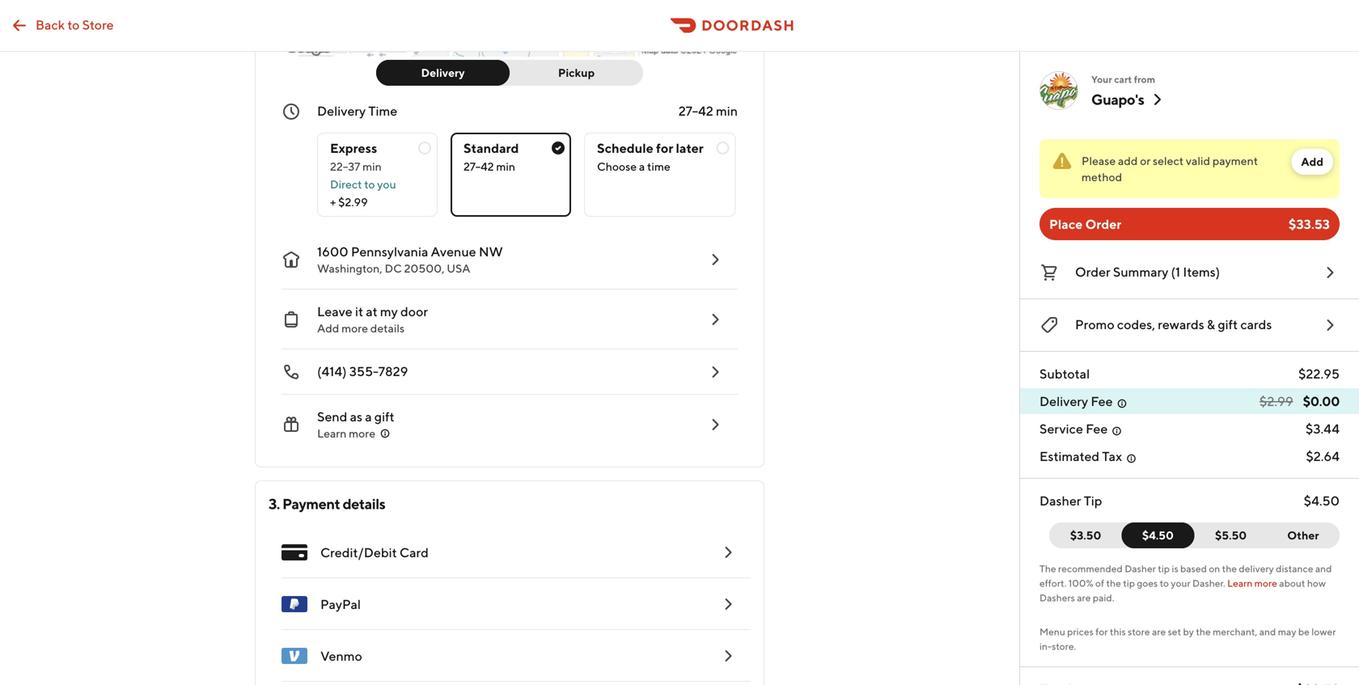 Task type: locate. For each thing, give the bounding box(es) containing it.
1 vertical spatial details
[[343, 495, 386, 513]]

1 vertical spatial are
[[1153, 627, 1167, 638]]

$3.50 button
[[1050, 523, 1133, 549]]

0 horizontal spatial gift
[[375, 409, 395, 425]]

by
[[1184, 627, 1195, 638]]

to left you
[[364, 178, 375, 191]]

0 vertical spatial are
[[1078, 593, 1092, 604]]

min
[[716, 103, 738, 119], [363, 160, 382, 173], [497, 160, 516, 173]]

and inside menu prices for this store are set by the merchant, and may be lower in-store.
[[1260, 627, 1277, 638]]

fee for delivery
[[1091, 394, 1113, 409]]

None radio
[[584, 133, 736, 217]]

details down my
[[371, 322, 405, 335]]

add inside button
[[1302, 155, 1324, 168]]

lower
[[1312, 627, 1337, 638]]

payment
[[1213, 154, 1259, 168]]

add new payment method image for paypal
[[719, 595, 738, 614]]

2 horizontal spatial delivery
[[1040, 394, 1089, 409]]

(414) 355-7829
[[317, 364, 408, 379]]

1 horizontal spatial are
[[1153, 627, 1167, 638]]

cards
[[1241, 317, 1273, 332]]

(1
[[1172, 264, 1181, 280]]

1 vertical spatial to
[[364, 178, 375, 191]]

time
[[648, 160, 671, 173]]

the right by
[[1197, 627, 1211, 638]]

0 vertical spatial fee
[[1091, 394, 1113, 409]]

cart
[[1115, 74, 1133, 85]]

back
[[36, 17, 65, 32]]

learn more
[[317, 427, 376, 440], [1228, 578, 1278, 589]]

2 add new payment method image from the top
[[719, 595, 738, 614]]

and up how
[[1316, 563, 1333, 575]]

are down 100%
[[1078, 593, 1092, 604]]

0 vertical spatial tip
[[1159, 563, 1171, 575]]

$0.00
[[1304, 394, 1340, 409]]

0 horizontal spatial 27–42 min
[[464, 160, 516, 173]]

dc
[[385, 262, 402, 275]]

2 vertical spatial to
[[1160, 578, 1170, 589]]

0 vertical spatial delivery
[[421, 66, 465, 79]]

1 vertical spatial and
[[1260, 627, 1277, 638]]

1 horizontal spatial the
[[1197, 627, 1211, 638]]

0 vertical spatial gift
[[1218, 317, 1239, 332]]

gift right as
[[375, 409, 395, 425]]

add
[[1302, 155, 1324, 168], [317, 322, 339, 335]]

1 add new payment method image from the top
[[719, 543, 738, 563]]

learn down delivery
[[1228, 578, 1253, 589]]

0 horizontal spatial add
[[317, 322, 339, 335]]

the recommended dasher tip is based on the delivery distance and effort. 100% of the tip goes to your dasher.
[[1040, 563, 1333, 589]]

1 vertical spatial the
[[1107, 578, 1122, 589]]

please add or select valid payment method
[[1082, 154, 1259, 184]]

you
[[377, 178, 396, 191]]

1 vertical spatial 27–42
[[464, 160, 494, 173]]

back to store link
[[0, 9, 124, 42]]

choose a time
[[597, 160, 671, 173]]

0 vertical spatial dasher
[[1040, 493, 1082, 509]]

more down it
[[342, 322, 368, 335]]

order left summary
[[1076, 264, 1111, 280]]

avenue
[[431, 244, 476, 259]]

1 horizontal spatial dasher
[[1125, 563, 1157, 575]]

1 vertical spatial fee
[[1086, 421, 1108, 437]]

2 vertical spatial the
[[1197, 627, 1211, 638]]

0 horizontal spatial learn
[[317, 427, 347, 440]]

Delivery radio
[[376, 60, 510, 86]]

add
[[1119, 154, 1138, 168]]

1 horizontal spatial and
[[1316, 563, 1333, 575]]

1 vertical spatial add
[[317, 322, 339, 335]]

1 horizontal spatial a
[[639, 160, 645, 173]]

27–42 min up "later"
[[679, 103, 738, 119]]

order summary (1 items)
[[1076, 264, 1221, 280]]

delivery
[[421, 66, 465, 79], [317, 103, 366, 119], [1040, 394, 1089, 409]]

and inside the recommended dasher tip is based on the delivery distance and effort. 100% of the tip goes to your dasher.
[[1316, 563, 1333, 575]]

are inside about how dashers are paid.
[[1078, 593, 1092, 604]]

gift right &
[[1218, 317, 1239, 332]]

add inside leave it at my door add more details
[[317, 322, 339, 335]]

1 horizontal spatial for
[[1096, 627, 1109, 638]]

to inside the recommended dasher tip is based on the delivery distance and effort. 100% of the tip goes to your dasher.
[[1160, 578, 1170, 589]]

1 vertical spatial learn more
[[1228, 578, 1278, 589]]

merchant,
[[1213, 627, 1258, 638]]

1 horizontal spatial learn more
[[1228, 578, 1278, 589]]

express
[[330, 140, 377, 156]]

0 vertical spatial $2.99
[[338, 195, 368, 209]]

none radio containing schedule for later
[[584, 133, 736, 217]]

0 horizontal spatial $4.50
[[1143, 529, 1174, 542]]

menu
[[1040, 627, 1066, 638]]

are left set
[[1153, 627, 1167, 638]]

2 horizontal spatial to
[[1160, 578, 1170, 589]]

1 horizontal spatial min
[[497, 160, 516, 173]]

0 vertical spatial 27–42 min
[[679, 103, 738, 119]]

$2.99 down direct
[[338, 195, 368, 209]]

more down delivery
[[1255, 578, 1278, 589]]

to left your
[[1160, 578, 1170, 589]]

$4.50 up is
[[1143, 529, 1174, 542]]

1 vertical spatial $4.50
[[1143, 529, 1174, 542]]

order inside the "order summary (1 items)" button
[[1076, 264, 1111, 280]]

of
[[1096, 578, 1105, 589]]

0 vertical spatial $4.50
[[1305, 493, 1340, 509]]

the right on
[[1223, 563, 1238, 575]]

0 horizontal spatial delivery
[[317, 103, 366, 119]]

on
[[1210, 563, 1221, 575]]

more
[[342, 322, 368, 335], [349, 427, 376, 440], [1255, 578, 1278, 589]]

$2.99
[[338, 195, 368, 209], [1260, 394, 1294, 409]]

add new payment method image
[[719, 543, 738, 563], [719, 595, 738, 614]]

dasher.
[[1193, 578, 1226, 589]]

leave
[[317, 304, 353, 319]]

1 horizontal spatial 27–42
[[679, 103, 714, 119]]

1 vertical spatial learn
[[1228, 578, 1253, 589]]

0 horizontal spatial to
[[67, 17, 80, 32]]

store.
[[1052, 641, 1077, 652]]

$2.64
[[1307, 449, 1340, 464]]

$33.53
[[1289, 217, 1331, 232]]

1 horizontal spatial tip
[[1159, 563, 1171, 575]]

goes
[[1138, 578, 1159, 589]]

option group
[[317, 120, 738, 217]]

1 vertical spatial $2.99
[[1260, 394, 1294, 409]]

status
[[1040, 139, 1340, 198]]

1600 pennsylvania avenue nw washington,  dc 20500,  usa
[[317, 244, 503, 275]]

0 vertical spatial more
[[342, 322, 368, 335]]

0 vertical spatial and
[[1316, 563, 1333, 575]]

27–42 down standard at the top of the page
[[464, 160, 494, 173]]

3. payment details
[[269, 495, 386, 513]]

details inside leave it at my door add more details
[[371, 322, 405, 335]]

(414)
[[317, 364, 347, 379]]

1 vertical spatial tip
[[1124, 578, 1136, 589]]

codes,
[[1118, 317, 1156, 332]]

1 vertical spatial delivery
[[317, 103, 366, 119]]

and left may
[[1260, 627, 1277, 638]]

0 vertical spatial add new payment method image
[[719, 543, 738, 563]]

add button
[[1292, 149, 1334, 175]]

0 horizontal spatial learn more
[[317, 427, 376, 440]]

1 vertical spatial for
[[1096, 627, 1109, 638]]

your
[[1172, 578, 1191, 589]]

details up credit/debit
[[343, 495, 386, 513]]

0 vertical spatial details
[[371, 322, 405, 335]]

1 vertical spatial dasher
[[1125, 563, 1157, 575]]

0 horizontal spatial are
[[1078, 593, 1092, 604]]

1 horizontal spatial $4.50
[[1305, 493, 1340, 509]]

0 vertical spatial add
[[1302, 155, 1324, 168]]

0 horizontal spatial min
[[363, 160, 382, 173]]

1 vertical spatial more
[[349, 427, 376, 440]]

for left this
[[1096, 627, 1109, 638]]

add down leave
[[317, 322, 339, 335]]

more down as
[[349, 427, 376, 440]]

to
[[67, 17, 80, 32], [364, 178, 375, 191], [1160, 578, 1170, 589]]

the right the of
[[1107, 578, 1122, 589]]

27–42 min down standard at the top of the page
[[464, 160, 516, 173]]

are
[[1078, 593, 1092, 604], [1153, 627, 1167, 638]]

learn down the send at the bottom
[[317, 427, 347, 440]]

prices
[[1068, 627, 1094, 638]]

order right place
[[1086, 217, 1122, 232]]

or
[[1141, 154, 1151, 168]]

0 vertical spatial for
[[656, 140, 674, 156]]

22–37
[[330, 160, 360, 173]]

method
[[1082, 170, 1123, 184]]

and
[[1316, 563, 1333, 575], [1260, 627, 1277, 638]]

my
[[380, 304, 398, 319]]

items)
[[1184, 264, 1221, 280]]

0 vertical spatial the
[[1223, 563, 1238, 575]]

tip left is
[[1159, 563, 1171, 575]]

for up time
[[656, 140, 674, 156]]

subtotal
[[1040, 366, 1091, 382]]

please
[[1082, 154, 1116, 168]]

1 horizontal spatial learn
[[1228, 578, 1253, 589]]

menu
[[269, 527, 751, 686]]

$3.50
[[1071, 529, 1102, 542]]

1 horizontal spatial to
[[364, 178, 375, 191]]

paypal
[[321, 597, 361, 612]]

1 horizontal spatial add
[[1302, 155, 1324, 168]]

1 vertical spatial 27–42 min
[[464, 160, 516, 173]]

$4.50 up other
[[1305, 493, 1340, 509]]

1 vertical spatial add new payment method image
[[719, 595, 738, 614]]

1 vertical spatial a
[[365, 409, 372, 425]]

27–42 up "later"
[[679, 103, 714, 119]]

0 horizontal spatial and
[[1260, 627, 1277, 638]]

0 vertical spatial a
[[639, 160, 645, 173]]

0 vertical spatial learn
[[317, 427, 347, 440]]

learn more down delivery
[[1228, 578, 1278, 589]]

valid
[[1187, 154, 1211, 168]]

dasher left tip
[[1040, 493, 1082, 509]]

tip
[[1159, 563, 1171, 575], [1124, 578, 1136, 589]]

add new payment method image
[[719, 647, 738, 666]]

1 horizontal spatial gift
[[1218, 317, 1239, 332]]

tip amount option group
[[1050, 523, 1340, 549]]

dasher up goes
[[1125, 563, 1157, 575]]

other
[[1288, 529, 1320, 542]]

1 horizontal spatial delivery
[[421, 66, 465, 79]]

None radio
[[317, 133, 438, 217], [451, 133, 571, 217], [317, 133, 438, 217], [451, 133, 571, 217]]

to right back
[[67, 17, 80, 32]]

direct
[[330, 178, 362, 191]]

a
[[639, 160, 645, 173], [365, 409, 372, 425]]

show menu image
[[282, 540, 308, 566]]

0 vertical spatial learn more
[[317, 427, 376, 440]]

tip left goes
[[1124, 578, 1136, 589]]

at
[[366, 304, 378, 319]]

0 horizontal spatial $2.99
[[338, 195, 368, 209]]

learn more down send as a gift at the left bottom
[[317, 427, 376, 440]]

details
[[371, 322, 405, 335], [343, 495, 386, 513]]

$2.99 left $0.00
[[1260, 394, 1294, 409]]

1 vertical spatial order
[[1076, 264, 1111, 280]]

add up $33.53
[[1302, 155, 1324, 168]]

time
[[369, 103, 398, 119]]

place
[[1050, 217, 1083, 232]]

venmo
[[321, 649, 363, 664]]

promo codes, rewards & gift cards button
[[1040, 312, 1340, 338]]

learn
[[317, 427, 347, 440], [1228, 578, 1253, 589]]

gift
[[1218, 317, 1239, 332], [375, 409, 395, 425]]

a right as
[[365, 409, 372, 425]]

pickup
[[558, 66, 595, 79]]

a left time
[[639, 160, 645, 173]]



Task type: describe. For each thing, give the bounding box(es) containing it.
delivery inside radio
[[421, 66, 465, 79]]

$4.50 button
[[1122, 523, 1195, 549]]

paid.
[[1093, 593, 1115, 604]]

add new payment method image for credit/debit card
[[719, 543, 738, 563]]

$22.95
[[1299, 366, 1340, 382]]

fee for service
[[1086, 421, 1108, 437]]

store
[[1128, 627, 1151, 638]]

2 horizontal spatial min
[[716, 103, 738, 119]]

this
[[1110, 627, 1127, 638]]

as
[[350, 409, 363, 425]]

0 horizontal spatial 27–42
[[464, 160, 494, 173]]

select
[[1154, 154, 1184, 168]]

store
[[82, 17, 114, 32]]

20500,
[[404, 262, 445, 275]]

0 vertical spatial 27–42
[[679, 103, 714, 119]]

22–37 min direct to you + $2.99
[[330, 160, 396, 209]]

1 horizontal spatial $2.99
[[1260, 394, 1294, 409]]

credit/debit
[[321, 545, 397, 561]]

more inside learn more button
[[349, 427, 376, 440]]

$5.50
[[1216, 529, 1248, 542]]

place order
[[1050, 217, 1122, 232]]

credit/debit card
[[321, 545, 429, 561]]

+
[[330, 195, 336, 209]]

0 horizontal spatial a
[[365, 409, 372, 425]]

effort.
[[1040, 578, 1067, 589]]

learn more inside button
[[317, 427, 376, 440]]

menu prices for this store are set by the merchant, and may be lower in-store.
[[1040, 627, 1337, 652]]

schedule
[[597, 140, 654, 156]]

tax
[[1103, 449, 1123, 464]]

pennsylvania
[[351, 244, 428, 259]]

$5.50 button
[[1185, 523, 1268, 549]]

delivery
[[1240, 563, 1275, 575]]

send as a gift
[[317, 409, 395, 425]]

$2.99 inside 22–37 min direct to you + $2.99
[[338, 195, 368, 209]]

$4.50 inside button
[[1143, 529, 1174, 542]]

based
[[1181, 563, 1208, 575]]

delivery or pickup selector option group
[[376, 60, 644, 86]]

0 horizontal spatial the
[[1107, 578, 1122, 589]]

service
[[1040, 421, 1084, 437]]

0 horizontal spatial tip
[[1124, 578, 1136, 589]]

Other button
[[1267, 523, 1340, 549]]

and for merchant,
[[1260, 627, 1277, 638]]

is
[[1172, 563, 1179, 575]]

2 vertical spatial more
[[1255, 578, 1278, 589]]

may
[[1279, 627, 1297, 638]]

promo codes, rewards & gift cards
[[1076, 317, 1273, 332]]

card
[[400, 545, 429, 561]]

min inside 22–37 min direct to you + $2.99
[[363, 160, 382, 173]]

from
[[1135, 74, 1156, 85]]

door
[[401, 304, 428, 319]]

0 vertical spatial to
[[67, 17, 80, 32]]

are inside menu prices for this store are set by the merchant, and may be lower in-store.
[[1153, 627, 1167, 638]]

your
[[1092, 74, 1113, 85]]

status containing please add or select valid payment method
[[1040, 139, 1340, 198]]

choose
[[597, 160, 637, 173]]

0 horizontal spatial for
[[656, 140, 674, 156]]

$3.44
[[1306, 421, 1340, 437]]

set
[[1169, 627, 1182, 638]]

recommended
[[1059, 563, 1123, 575]]

estimated
[[1040, 449, 1100, 464]]

how
[[1308, 578, 1327, 589]]

1 horizontal spatial 27–42 min
[[679, 103, 738, 119]]

2 horizontal spatial the
[[1223, 563, 1238, 575]]

learn inside button
[[317, 427, 347, 440]]

dasher inside the recommended dasher tip is based on the delivery distance and effort. 100% of the tip goes to your dasher.
[[1125, 563, 1157, 575]]

rewards
[[1159, 317, 1205, 332]]

promo
[[1076, 317, 1115, 332]]

100%
[[1069, 578, 1094, 589]]

for inside menu prices for this store are set by the merchant, and may be lower in-store.
[[1096, 627, 1109, 638]]

be
[[1299, 627, 1310, 638]]

guapo's link
[[1092, 90, 1168, 109]]

(414) 355-7829 button
[[269, 350, 738, 395]]

dasher tip
[[1040, 493, 1103, 509]]

0 vertical spatial order
[[1086, 217, 1122, 232]]

the inside menu prices for this store are set by the merchant, and may be lower in-store.
[[1197, 627, 1211, 638]]

menu containing credit/debit card
[[269, 527, 751, 686]]

order summary (1 items) button
[[1040, 260, 1340, 286]]

to inside 22–37 min direct to you + $2.99
[[364, 178, 375, 191]]

about how dashers are paid.
[[1040, 578, 1327, 604]]

and for distance
[[1316, 563, 1333, 575]]

dashers
[[1040, 593, 1076, 604]]

7829
[[378, 364, 408, 379]]

summary
[[1114, 264, 1169, 280]]

nw
[[479, 244, 503, 259]]

gift inside button
[[1218, 317, 1239, 332]]

leave it at my door add more details
[[317, 304, 428, 335]]

send
[[317, 409, 348, 425]]

1 vertical spatial gift
[[375, 409, 395, 425]]

3. payment
[[269, 495, 340, 513]]

more inside leave it at my door add more details
[[342, 322, 368, 335]]

tip
[[1084, 493, 1103, 509]]

delivery time
[[317, 103, 398, 119]]

0 horizontal spatial dasher
[[1040, 493, 1082, 509]]

standard
[[464, 140, 519, 156]]

usa
[[447, 262, 471, 275]]

your cart from
[[1092, 74, 1156, 85]]

2 vertical spatial delivery
[[1040, 394, 1089, 409]]

in-
[[1040, 641, 1052, 652]]

Pickup radio
[[500, 60, 644, 86]]

option group containing express
[[317, 120, 738, 217]]

guapo's
[[1092, 91, 1145, 108]]

later
[[676, 140, 704, 156]]

learn more button
[[317, 426, 392, 442]]

back to store
[[36, 17, 114, 32]]

washington,
[[317, 262, 383, 275]]

learn more link
[[1228, 578, 1278, 589]]



Task type: vqa. For each thing, say whether or not it's contained in the screenshot.
rightmost and
yes



